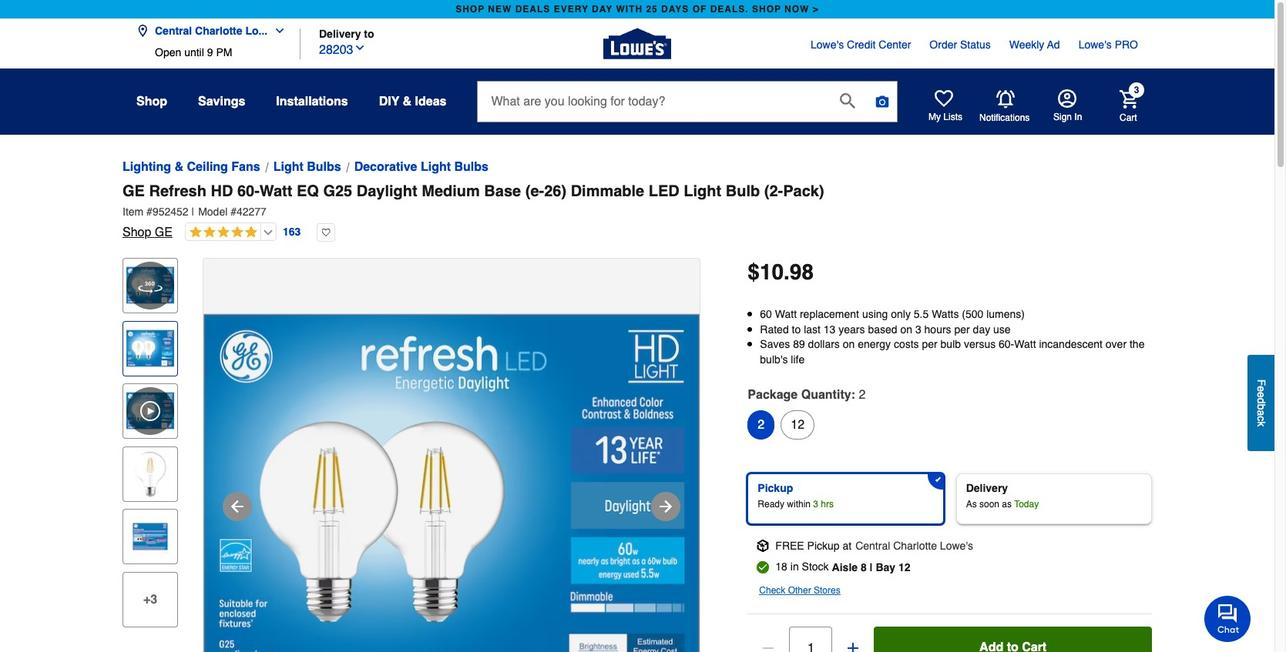 Task type: locate. For each thing, give the bounding box(es) containing it.
on down the years
[[843, 338, 855, 351]]

chat invite button image
[[1205, 596, 1252, 643]]

bulbs up g25
[[307, 160, 341, 174]]

1 horizontal spatial charlotte
[[893, 541, 937, 553]]

1 horizontal spatial shop
[[752, 4, 781, 15]]

25
[[646, 4, 658, 15]]

1 vertical spatial &
[[175, 160, 183, 174]]

refresh
[[149, 183, 206, 200]]

per
[[954, 323, 970, 336], [922, 338, 938, 351]]

f
[[1255, 380, 1268, 386]]

0 horizontal spatial light
[[273, 160, 303, 174]]

0 vertical spatial delivery
[[319, 27, 361, 40]]

0 vertical spatial charlotte
[[195, 25, 242, 37]]

charlotte up bay
[[893, 541, 937, 553]]

$
[[748, 260, 760, 284]]

0 horizontal spatial &
[[175, 160, 183, 174]]

lowe's home improvement cart image
[[1120, 90, 1138, 108]]

0 vertical spatial per
[[954, 323, 970, 336]]

1 horizontal spatial pickup
[[807, 541, 840, 553]]

0 vertical spatial 12
[[791, 419, 805, 433]]

2 # from the left
[[231, 206, 237, 218]]

0 horizontal spatial charlotte
[[195, 25, 242, 37]]

& for diy
[[403, 95, 412, 109]]

2 bulbs from the left
[[454, 160, 489, 174]]

1 vertical spatial central
[[856, 541, 890, 553]]

free
[[776, 541, 804, 553]]

item number 9 5 2 4 5 2 and model number 4 2 2 7 7 element
[[123, 204, 1152, 220]]

pack)
[[783, 183, 824, 200]]

1 horizontal spatial bulbs
[[454, 160, 489, 174]]

1 horizontal spatial ge
[[155, 226, 173, 240]]

lowe's down as on the bottom of page
[[940, 541, 973, 553]]

watt up the rated in the right of the page
[[775, 308, 797, 321]]

1 horizontal spatial on
[[900, 323, 912, 336]]

day
[[592, 4, 613, 15]]

central inside button
[[155, 25, 192, 37]]

central up open
[[155, 25, 192, 37]]

1 vertical spatial delivery
[[966, 483, 1008, 495]]

package
[[748, 389, 798, 403]]

# right model at left top
[[231, 206, 237, 218]]

delivery up 28203
[[319, 27, 361, 40]]

2 vertical spatial watt
[[1014, 338, 1036, 351]]

status
[[960, 39, 991, 51]]

lowe's pro
[[1079, 39, 1138, 51]]

rated
[[760, 323, 789, 336]]

ge refresh hd 60-watt eq g25 daylight medium base (e-26) dimmable led light bulb (2-pack) item # 952452 | model # 42277
[[123, 183, 824, 218]]

& inside "diy & ideas" 'button'
[[403, 95, 412, 109]]

28203 button
[[319, 39, 366, 59]]

on up costs
[[900, 323, 912, 336]]

ge  #42277 image
[[203, 259, 700, 653]]

0 horizontal spatial central
[[155, 25, 192, 37]]

0 horizontal spatial bulbs
[[307, 160, 341, 174]]

0 vertical spatial 60-
[[237, 183, 260, 200]]

shop button
[[136, 88, 167, 116]]

check other stores
[[759, 586, 841, 597]]

60- up 42277
[[237, 183, 260, 200]]

1 horizontal spatial 3
[[915, 323, 921, 336]]

versus
[[964, 338, 996, 351]]

None search field
[[477, 81, 898, 135]]

on
[[900, 323, 912, 336], [843, 338, 855, 351]]

shop left now
[[752, 4, 781, 15]]

delivery for as
[[966, 483, 1008, 495]]

+3
[[143, 593, 157, 607]]

3 down the 5.5
[[915, 323, 921, 336]]

13
[[824, 323, 836, 336]]

1 bulbs from the left
[[307, 160, 341, 174]]

bulbs inside decorative light bulbs link
[[454, 160, 489, 174]]

3
[[1134, 85, 1139, 96], [915, 323, 921, 336], [813, 500, 818, 510]]

0 vertical spatial pickup
[[758, 483, 793, 495]]

:
[[851, 389, 855, 403]]

1 horizontal spatial per
[[954, 323, 970, 336]]

& inside the lighting & ceiling fans link
[[175, 160, 183, 174]]

2 right the ':'
[[859, 389, 866, 403]]

light up eq at the left top
[[273, 160, 303, 174]]

energy
[[858, 338, 891, 351]]

savings
[[198, 95, 245, 109]]

bulbs
[[307, 160, 341, 174], [454, 160, 489, 174]]

0 vertical spatial 2
[[859, 389, 866, 403]]

1 horizontal spatial delivery
[[966, 483, 1008, 495]]

watt left eq at the left top
[[260, 183, 292, 200]]

0 vertical spatial |
[[192, 206, 194, 218]]

at
[[843, 541, 852, 553]]

0 vertical spatial on
[[900, 323, 912, 336]]

.
[[784, 260, 790, 284]]

ge up item
[[123, 183, 145, 200]]

watt down lumens)
[[1014, 338, 1036, 351]]

3 inside pickup ready within 3 hrs
[[813, 500, 818, 510]]

per down (500
[[954, 323, 970, 336]]

shop left new at the top
[[456, 4, 485, 15]]

dollars
[[808, 338, 840, 351]]

1 e from the top
[[1255, 386, 1268, 392]]

e up d
[[1255, 386, 1268, 392]]

0 horizontal spatial watt
[[260, 183, 292, 200]]

lowe's for lowe's pro
[[1079, 39, 1112, 51]]

#
[[147, 206, 153, 218], [231, 206, 237, 218]]

0 vertical spatial to
[[364, 27, 374, 40]]

| right '8'
[[870, 562, 873, 574]]

central up '8'
[[856, 541, 890, 553]]

| left model at left top
[[192, 206, 194, 218]]

0 horizontal spatial on
[[843, 338, 855, 351]]

shop
[[456, 4, 485, 15], [752, 4, 781, 15]]

pickup
[[758, 483, 793, 495], [807, 541, 840, 553]]

1 horizontal spatial 60-
[[999, 338, 1014, 351]]

0 horizontal spatial 3
[[813, 500, 818, 510]]

pickup image
[[757, 541, 769, 553]]

1 vertical spatial on
[[843, 338, 855, 351]]

check other stores button
[[759, 584, 841, 599]]

0 vertical spatial shop
[[136, 95, 167, 109]]

60- down use
[[999, 338, 1014, 351]]

1 vertical spatial shop
[[123, 226, 151, 240]]

0 vertical spatial &
[[403, 95, 412, 109]]

shop new deals every day with 25 days of deals. shop now >
[[456, 4, 819, 15]]

0 vertical spatial 3
[[1134, 85, 1139, 96]]

12 right bay
[[899, 562, 911, 574]]

bulb
[[726, 183, 760, 200]]

lowe's home improvement notification center image
[[996, 90, 1015, 108]]

in
[[1075, 112, 1082, 123]]

ideas
[[415, 95, 447, 109]]

saves
[[760, 338, 790, 351]]

weekly
[[1009, 39, 1045, 51]]

ge  #42277 - thumbnail2 image
[[126, 451, 174, 498]]

lowe's credit center
[[811, 39, 911, 51]]

shop down open
[[136, 95, 167, 109]]

# right item
[[147, 206, 153, 218]]

shop
[[136, 95, 167, 109], [123, 226, 151, 240]]

0 horizontal spatial 60-
[[237, 183, 260, 200]]

3 left 'hrs' at bottom right
[[813, 500, 818, 510]]

0 vertical spatial watt
[[260, 183, 292, 200]]

until
[[184, 46, 204, 59]]

1 vertical spatial charlotte
[[893, 541, 937, 553]]

1 vertical spatial 12
[[899, 562, 911, 574]]

0 horizontal spatial |
[[192, 206, 194, 218]]

delivery up soon
[[966, 483, 1008, 495]]

2 down package
[[758, 419, 765, 433]]

0 horizontal spatial lowe's
[[811, 39, 844, 51]]

1 horizontal spatial |
[[870, 562, 873, 574]]

today
[[1014, 500, 1039, 510]]

d
[[1255, 398, 1268, 404]]

light right led
[[684, 183, 721, 200]]

pro
[[1115, 39, 1138, 51]]

shop down item
[[123, 226, 151, 240]]

3 up cart
[[1134, 85, 1139, 96]]

pickup ready within 3 hrs
[[758, 483, 834, 510]]

12 down package quantity : 2 on the bottom right of page
[[791, 419, 805, 433]]

1 vertical spatial to
[[792, 323, 801, 336]]

package quantity : 2
[[748, 389, 866, 403]]

installations
[[276, 95, 348, 109]]

2 horizontal spatial watt
[[1014, 338, 1036, 351]]

1 vertical spatial 2
[[758, 419, 765, 433]]

0 horizontal spatial pickup
[[758, 483, 793, 495]]

& right diy on the top left
[[403, 95, 412, 109]]

light bulbs
[[273, 160, 341, 174]]

0 vertical spatial ge
[[123, 183, 145, 200]]

1 horizontal spatial 12
[[899, 562, 911, 574]]

ge down 952452 on the top
[[155, 226, 173, 240]]

1 vertical spatial |
[[870, 562, 873, 574]]

0 vertical spatial central
[[155, 25, 192, 37]]

b
[[1255, 404, 1268, 410]]

arrow left image
[[228, 498, 247, 516]]

my lists link
[[929, 89, 963, 123]]

lowe's left credit
[[811, 39, 844, 51]]

pickup inside pickup ready within 3 hrs
[[758, 483, 793, 495]]

new
[[488, 4, 512, 15]]

2
[[859, 389, 866, 403], [758, 419, 765, 433]]

open until 9 pm
[[155, 46, 232, 59]]

1 shop from the left
[[456, 4, 485, 15]]

1 horizontal spatial #
[[231, 206, 237, 218]]

1 vertical spatial watt
[[775, 308, 797, 321]]

delivery inside delivery as soon as today
[[966, 483, 1008, 495]]

last
[[804, 323, 821, 336]]

1 horizontal spatial to
[[792, 323, 801, 336]]

a
[[1255, 410, 1268, 416]]

0 horizontal spatial #
[[147, 206, 153, 218]]

eq
[[297, 183, 319, 200]]

weekly ad link
[[1009, 37, 1060, 52]]

0 horizontal spatial delivery
[[319, 27, 361, 40]]

bulb
[[941, 338, 961, 351]]

central charlotte lo...
[[155, 25, 268, 37]]

to up chevron down image
[[364, 27, 374, 40]]

option group
[[742, 468, 1158, 531]]

lowe's credit center link
[[811, 37, 911, 52]]

2 horizontal spatial light
[[684, 183, 721, 200]]

lowe's pro link
[[1079, 37, 1138, 52]]

sign in button
[[1053, 89, 1082, 123]]

per down hours on the right
[[922, 338, 938, 351]]

bulb's
[[760, 354, 788, 366]]

model
[[198, 206, 228, 218]]

1 vertical spatial 3
[[915, 323, 921, 336]]

0 horizontal spatial ge
[[123, 183, 145, 200]]

medium
[[422, 183, 480, 200]]

open
[[155, 46, 181, 59]]

&
[[403, 95, 412, 109], [175, 160, 183, 174]]

only
[[891, 308, 911, 321]]

18
[[776, 561, 788, 574]]

1 vertical spatial 60-
[[999, 338, 1014, 351]]

bulbs up medium
[[454, 160, 489, 174]]

0 horizontal spatial to
[[364, 27, 374, 40]]

1 vertical spatial per
[[922, 338, 938, 351]]

lighting
[[123, 160, 171, 174]]

& up refresh
[[175, 160, 183, 174]]

option group containing pickup
[[742, 468, 1158, 531]]

to up 89
[[792, 323, 801, 336]]

1 horizontal spatial 2
[[859, 389, 866, 403]]

order
[[930, 39, 957, 51]]

bay
[[876, 562, 896, 574]]

1 horizontal spatial light
[[421, 160, 451, 174]]

chevron down image
[[268, 25, 286, 37]]

2 horizontal spatial 3
[[1134, 85, 1139, 96]]

2 vertical spatial 3
[[813, 500, 818, 510]]

2 horizontal spatial lowe's
[[1079, 39, 1112, 51]]

bulbs inside light bulbs link
[[307, 160, 341, 174]]

arrow right image
[[657, 498, 675, 516]]

to
[[364, 27, 374, 40], [792, 323, 801, 336]]

1 horizontal spatial central
[[856, 541, 890, 553]]

light up medium
[[421, 160, 451, 174]]

lowe's
[[811, 39, 844, 51], [1079, 39, 1112, 51], [940, 541, 973, 553]]

0 horizontal spatial 2
[[758, 419, 765, 433]]

1 horizontal spatial &
[[403, 95, 412, 109]]

e up b at the right of page
[[1255, 392, 1268, 398]]

0 horizontal spatial shop
[[456, 4, 485, 15]]

pickup up stock
[[807, 541, 840, 553]]

lowe's home improvement logo image
[[603, 10, 671, 77]]

pickup up ready
[[758, 483, 793, 495]]

charlotte up pm
[[195, 25, 242, 37]]

free pickup at central charlotte lowe's
[[776, 541, 973, 553]]

lowe's left pro
[[1079, 39, 1112, 51]]

chevron down image
[[353, 41, 366, 54]]

9
[[207, 46, 213, 59]]

location image
[[136, 25, 149, 37]]

check
[[759, 586, 786, 597]]

c
[[1255, 416, 1268, 422]]



Task type: describe. For each thing, give the bounding box(es) containing it.
delivery as soon as today
[[966, 483, 1039, 510]]

pm
[[216, 46, 232, 59]]

delivery for to
[[319, 27, 361, 40]]

163
[[283, 226, 301, 238]]

heart outline image
[[317, 223, 335, 242]]

| inside "18 in stock aisle 8 | bay 12"
[[870, 562, 873, 574]]

3 inside 60 watt replacement using only 5.5 watts (500 lumens) rated to last 13 years based on 3 hours per day use saves 89 dollars on energy costs per bulb versus 60-watt incandescent over the bulb's life
[[915, 323, 921, 336]]

4.8 stars image
[[186, 226, 257, 240]]

search image
[[840, 93, 856, 108]]

savings button
[[198, 88, 245, 116]]

central charlotte lo... button
[[136, 15, 292, 46]]

f e e d b a c k
[[1255, 380, 1268, 427]]

charlotte inside button
[[195, 25, 242, 37]]

my
[[929, 112, 941, 123]]

notifications
[[980, 112, 1030, 123]]

1 horizontal spatial watt
[[775, 308, 797, 321]]

deals
[[515, 4, 551, 15]]

as
[[1002, 500, 1012, 510]]

quantity
[[801, 389, 851, 403]]

diy
[[379, 95, 399, 109]]

diy & ideas button
[[379, 88, 447, 116]]

watts
[[932, 308, 959, 321]]

costs
[[894, 338, 919, 351]]

lists
[[944, 112, 963, 123]]

light inside ge refresh hd 60-watt eq g25 daylight medium base (e-26) dimmable led light bulb (2-pack) item # 952452 | model # 42277
[[684, 183, 721, 200]]

diy & ideas
[[379, 95, 447, 109]]

f e e d b a c k button
[[1248, 355, 1275, 452]]

>
[[813, 4, 819, 15]]

soon
[[979, 500, 1000, 510]]

2 e from the top
[[1255, 392, 1268, 398]]

(e-
[[525, 183, 544, 200]]

0 horizontal spatial per
[[922, 338, 938, 351]]

fans
[[231, 160, 260, 174]]

sign
[[1053, 112, 1072, 123]]

$ 10 . 98
[[748, 260, 814, 284]]

in
[[791, 561, 799, 574]]

g25
[[323, 183, 352, 200]]

26)
[[544, 183, 566, 200]]

1 # from the left
[[147, 206, 153, 218]]

delivery to
[[319, 27, 374, 40]]

lo...
[[245, 25, 268, 37]]

plus image
[[846, 641, 861, 653]]

ge inside ge refresh hd 60-watt eq g25 daylight medium base (e-26) dimmable led light bulb (2-pack) item # 952452 | model # 42277
[[123, 183, 145, 200]]

Search Query text field
[[478, 82, 828, 122]]

camera image
[[875, 94, 890, 109]]

1 vertical spatial ge
[[155, 226, 173, 240]]

& for lighting
[[175, 160, 183, 174]]

| inside ge refresh hd 60-watt eq g25 daylight medium base (e-26) dimmable led light bulb (2-pack) item # 952452 | model # 42277
[[192, 206, 194, 218]]

incandescent
[[1039, 338, 1103, 351]]

light bulbs link
[[273, 158, 341, 176]]

ad
[[1047, 39, 1060, 51]]

to inside 60 watt replacement using only 5.5 watts (500 lumens) rated to last 13 years based on 3 hours per day use saves 89 dollars on energy costs per bulb versus 60-watt incandescent over the bulb's life
[[792, 323, 801, 336]]

replacement
[[800, 308, 859, 321]]

1 vertical spatial pickup
[[807, 541, 840, 553]]

dimmable
[[571, 183, 644, 200]]

shop new deals every day with 25 days of deals. shop now > link
[[453, 0, 822, 18]]

0 horizontal spatial 12
[[791, 419, 805, 433]]

lowe's home improvement account image
[[1058, 89, 1077, 108]]

ge  #42277 - thumbnail3 image
[[126, 514, 174, 561]]

ready
[[758, 500, 785, 510]]

60- inside ge refresh hd 60-watt eq g25 daylight medium base (e-26) dimmable led light bulb (2-pack) item # 952452 | model # 42277
[[237, 183, 260, 200]]

28203
[[319, 43, 353, 57]]

watt inside ge refresh hd 60-watt eq g25 daylight medium base (e-26) dimmable led light bulb (2-pack) item # 952452 | model # 42277
[[260, 183, 292, 200]]

decorative light bulbs
[[354, 160, 489, 174]]

lowe's home improvement lists image
[[935, 89, 953, 108]]

shop ge
[[123, 226, 173, 240]]

60- inside 60 watt replacement using only 5.5 watts (500 lumens) rated to last 13 years based on 3 hours per day use saves 89 dollars on energy costs per bulb versus 60-watt incandescent over the bulb's life
[[999, 338, 1014, 351]]

years
[[839, 323, 865, 336]]

ceiling
[[187, 160, 228, 174]]

stores
[[814, 586, 841, 597]]

every
[[554, 4, 589, 15]]

lumens)
[[987, 308, 1025, 321]]

decorative
[[354, 160, 417, 174]]

within
[[787, 500, 811, 510]]

of
[[693, 4, 707, 15]]

ge  #42277 - thumbnail image
[[126, 325, 174, 373]]

shop for shop ge
[[123, 226, 151, 240]]

order status link
[[930, 37, 991, 52]]

8
[[861, 562, 867, 574]]

Stepper number input field with increment and decrement buttons number field
[[789, 628, 833, 653]]

hd
[[211, 183, 233, 200]]

based
[[868, 323, 897, 336]]

lowe's for lowe's credit center
[[811, 39, 844, 51]]

my lists
[[929, 112, 963, 123]]

sign in
[[1053, 112, 1082, 123]]

hrs
[[821, 500, 834, 510]]

center
[[879, 39, 911, 51]]

decorative light bulbs link
[[354, 158, 489, 176]]

89
[[793, 338, 805, 351]]

18 in stock aisle 8 | bay 12
[[776, 561, 911, 574]]

minus image
[[761, 641, 776, 653]]

1 horizontal spatial lowe's
[[940, 541, 973, 553]]

other
[[788, 586, 811, 597]]

stock
[[802, 561, 829, 574]]

2 shop from the left
[[752, 4, 781, 15]]

lighting & ceiling fans
[[123, 160, 260, 174]]

60 watt replacement using only 5.5 watts (500 lumens) rated to last 13 years based on 3 hours per day use saves 89 dollars on energy costs per bulb versus 60-watt incandescent over the bulb's life
[[760, 308, 1145, 366]]

check circle filled image
[[757, 562, 769, 574]]

with
[[616, 4, 643, 15]]

life
[[791, 354, 805, 366]]

12 inside "18 in stock aisle 8 | bay 12"
[[899, 562, 911, 574]]

aisle
[[832, 562, 858, 574]]

98
[[790, 260, 814, 284]]

shop for shop
[[136, 95, 167, 109]]

base
[[484, 183, 521, 200]]

952452
[[153, 206, 189, 218]]



Task type: vqa. For each thing, say whether or not it's contained in the screenshot.
MODEL at the left of page
yes



